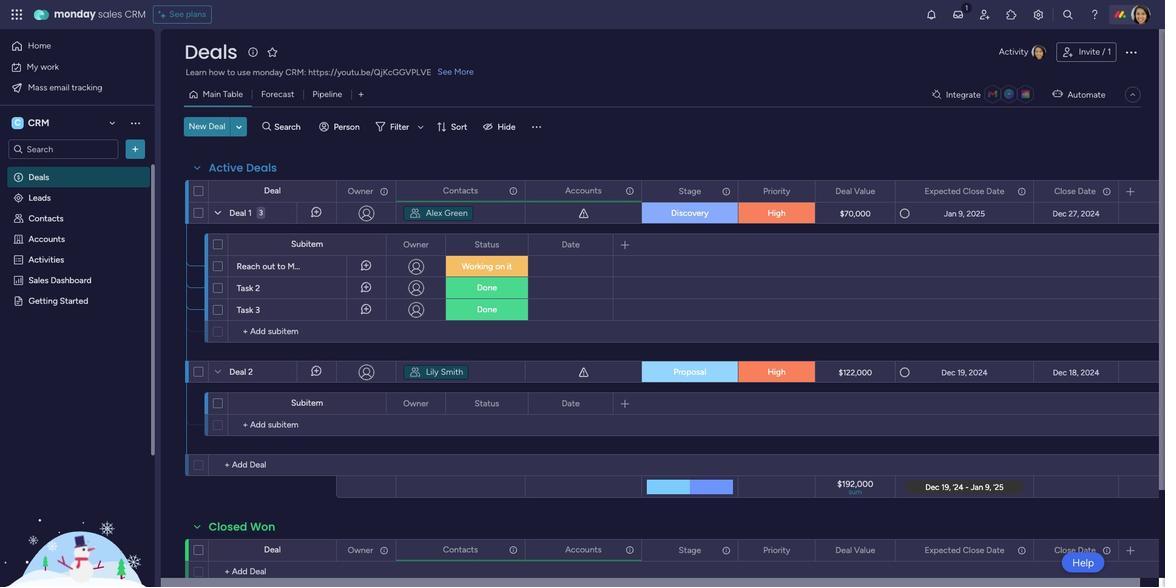 Task type: locate. For each thing, give the bounding box(es) containing it.
+ Add subitem text field
[[234, 325, 361, 339], [234, 418, 361, 433]]

3 button
[[257, 202, 265, 224]]

list box
[[0, 164, 155, 475]]

help button
[[1062, 553, 1105, 573]]

1 vertical spatial expected
[[925, 545, 961, 556]]

1 close date from the top
[[1055, 186, 1096, 196]]

1 horizontal spatial 2
[[255, 283, 260, 294]]

workspace image
[[12, 117, 24, 130]]

status field for owner
[[472, 238, 502, 252]]

1 + add subitem text field from the top
[[234, 325, 361, 339]]

sort button
[[432, 117, 475, 137]]

deal 1
[[229, 208, 252, 219]]

1
[[1108, 47, 1111, 57], [248, 208, 252, 219]]

on
[[495, 262, 505, 272]]

alex
[[426, 208, 442, 219]]

2 done from the top
[[477, 305, 497, 315]]

1 horizontal spatial see
[[438, 67, 452, 77]]

1 accounts field from the top
[[562, 184, 605, 198]]

Close Date field
[[1052, 185, 1099, 198], [1052, 544, 1099, 557]]

dec left 18,
[[1053, 368, 1067, 377]]

accounts
[[565, 185, 602, 196], [29, 234, 65, 244], [565, 545, 602, 555]]

2024 right 18,
[[1081, 368, 1100, 377]]

owner
[[348, 186, 373, 196], [403, 239, 429, 250], [403, 398, 429, 409], [348, 545, 373, 556]]

0 vertical spatial expected close date field
[[922, 185, 1008, 198]]

0 vertical spatial contacts field
[[440, 184, 481, 198]]

deal 2
[[229, 367, 253, 378]]

see left more
[[438, 67, 452, 77]]

0 vertical spatial task
[[237, 283, 253, 294]]

workspace options image
[[129, 117, 141, 129]]

show board description image
[[246, 46, 260, 58]]

1 vertical spatial crm
[[28, 117, 49, 129]]

2024 right 27,
[[1081, 209, 1100, 218]]

jan
[[944, 209, 957, 218]]

options image
[[129, 143, 141, 155], [625, 181, 633, 201], [878, 181, 887, 202], [1017, 181, 1025, 202], [1102, 181, 1110, 202], [429, 235, 437, 255], [429, 394, 437, 414], [596, 394, 605, 414], [508, 540, 517, 561], [878, 541, 887, 561], [1017, 541, 1025, 561]]

options image
[[1124, 45, 1139, 59], [508, 181, 517, 201], [379, 181, 387, 202], [721, 181, 730, 202], [798, 181, 807, 202], [511, 394, 520, 414], [625, 540, 633, 561], [379, 541, 387, 561], [721, 541, 730, 561], [1102, 541, 1110, 561]]

new deal button
[[184, 117, 230, 137]]

0 vertical spatial value
[[854, 186, 875, 196]]

invite members image
[[979, 8, 991, 21]]

add view image
[[359, 90, 364, 99]]

0 horizontal spatial deals
[[29, 172, 49, 182]]

0 vertical spatial priority field
[[760, 185, 794, 198]]

see more link
[[436, 66, 475, 78]]

19,
[[958, 368, 967, 377]]

option
[[0, 166, 155, 168]]

svg image
[[409, 208, 421, 220]]

1 vertical spatial + add subitem text field
[[234, 418, 361, 433]]

Date field
[[559, 238, 583, 252], [559, 397, 583, 411]]

1 expected from the top
[[925, 186, 961, 196]]

see plans
[[169, 9, 206, 19]]

list box containing deals
[[0, 164, 155, 475]]

0 vertical spatial priority
[[763, 186, 791, 196]]

close date up dec 27, 2024
[[1055, 186, 1096, 196]]

2 + add deal text field from the top
[[215, 565, 331, 580]]

to for how
[[227, 67, 235, 78]]

lily smith
[[426, 367, 463, 378]]

2 for task 2
[[255, 283, 260, 294]]

help image
[[1089, 8, 1101, 21]]

1 horizontal spatial deals
[[185, 38, 237, 66]]

collapse board header image
[[1128, 90, 1138, 100]]

mass email tracking
[[28, 82, 102, 93]]

v2 search image
[[262, 120, 271, 134]]

priority
[[763, 186, 791, 196], [763, 545, 791, 556]]

Deals field
[[181, 38, 240, 66]]

see
[[169, 9, 184, 19], [438, 67, 452, 77]]

new
[[189, 121, 207, 132]]

1 vertical spatial close date
[[1055, 545, 1096, 556]]

to for out
[[277, 262, 286, 272]]

0 vertical spatial + add deal text field
[[215, 458, 331, 473]]

dec left 27,
[[1053, 209, 1067, 218]]

status field for date
[[472, 397, 502, 411]]

1 priority field from the top
[[760, 185, 794, 198]]

1 high from the top
[[768, 208, 786, 219]]

1 value from the top
[[854, 186, 875, 196]]

monday
[[54, 7, 96, 21], [253, 67, 283, 78]]

task up task 3
[[237, 283, 253, 294]]

close date
[[1055, 186, 1096, 196], [1055, 545, 1096, 556]]

Priority field
[[760, 185, 794, 198], [760, 544, 794, 557]]

0 vertical spatial deal value field
[[833, 185, 879, 198]]

0 vertical spatial date field
[[559, 238, 583, 252]]

deal value up $70,000
[[836, 186, 875, 196]]

deals inside field
[[246, 160, 277, 175]]

out
[[262, 262, 275, 272]]

deal value down sum
[[836, 545, 875, 556]]

1 vertical spatial see
[[438, 67, 452, 77]]

0 horizontal spatial to
[[227, 67, 235, 78]]

deals
[[185, 38, 237, 66], [246, 160, 277, 175], [29, 172, 49, 182]]

1 vertical spatial date field
[[559, 397, 583, 411]]

1 vertical spatial contacts
[[29, 213, 64, 223]]

0 vertical spatial stage field
[[676, 185, 704, 198]]

1 vertical spatial 1
[[248, 208, 252, 219]]

1 vertical spatial task
[[237, 305, 253, 316]]

closed
[[209, 520, 247, 535]]

1 task from the top
[[237, 283, 253, 294]]

0 vertical spatial stage
[[679, 186, 701, 196]]

Expected Close Date field
[[922, 185, 1008, 198], [922, 544, 1008, 557]]

1 vertical spatial deal value field
[[833, 544, 879, 557]]

0 horizontal spatial see
[[169, 9, 184, 19]]

0 vertical spatial status field
[[472, 238, 502, 252]]

1 horizontal spatial 1
[[1108, 47, 1111, 57]]

to right out
[[277, 262, 286, 272]]

Status field
[[472, 238, 502, 252], [472, 397, 502, 411]]

deals right active
[[246, 160, 277, 175]]

2 subitem from the top
[[291, 398, 323, 408]]

0 vertical spatial 2
[[255, 283, 260, 294]]

1 vertical spatial + add deal text field
[[215, 565, 331, 580]]

expected for 1st expected close date field from the bottom of the page
[[925, 545, 961, 556]]

2 vertical spatial contacts
[[443, 545, 478, 555]]

done for task 3
[[477, 305, 497, 315]]

1 vertical spatial accounts field
[[562, 544, 605, 557]]

Stage field
[[676, 185, 704, 198], [676, 544, 704, 557]]

1 horizontal spatial to
[[277, 262, 286, 272]]

0 vertical spatial 3
[[259, 209, 263, 217]]

2 stage from the top
[[679, 545, 701, 556]]

my work button
[[7, 57, 130, 77]]

dec for dec 18, 2024
[[1053, 368, 1067, 377]]

1 image
[[961, 1, 972, 14]]

Search field
[[271, 118, 308, 135]]

2024
[[1081, 209, 1100, 218], [969, 368, 988, 377], [1081, 368, 1100, 377]]

home
[[28, 41, 51, 51]]

18,
[[1069, 368, 1079, 377]]

0 vertical spatial accounts
[[565, 185, 602, 196]]

2 accounts field from the top
[[562, 544, 605, 557]]

dec for dec 27, 2024
[[1053, 209, 1067, 218]]

1 horizontal spatial monday
[[253, 67, 283, 78]]

value
[[854, 186, 875, 196], [854, 545, 875, 556]]

0 horizontal spatial crm
[[28, 117, 49, 129]]

0 vertical spatial high
[[768, 208, 786, 219]]

subitem for owner
[[291, 398, 323, 408]]

2024 right 19,
[[969, 368, 988, 377]]

getting started
[[29, 296, 88, 306]]

0 vertical spatial expected
[[925, 186, 961, 196]]

reach out to madison
[[237, 262, 320, 272]]

1 vertical spatial high
[[768, 367, 786, 378]]

column information image
[[625, 186, 635, 196], [379, 187, 389, 196], [722, 187, 731, 196], [509, 545, 518, 555], [625, 545, 635, 555], [379, 546, 389, 556], [722, 546, 731, 556], [1017, 546, 1027, 556]]

monday down add to favorites icon
[[253, 67, 283, 78]]

3 right the deal 1
[[259, 209, 263, 217]]

3
[[259, 209, 263, 217], [255, 305, 260, 316]]

0 vertical spatial see
[[169, 9, 184, 19]]

0 vertical spatial subitem
[[291, 239, 323, 249]]

public dashboard image
[[13, 274, 24, 286]]

0 horizontal spatial 1
[[248, 208, 252, 219]]

dec 27, 2024
[[1053, 209, 1100, 218]]

Owner field
[[345, 185, 376, 198], [400, 238, 432, 252], [400, 397, 432, 411], [345, 544, 376, 557]]

0 vertical spatial close date
[[1055, 186, 1096, 196]]

0 vertical spatial done
[[477, 283, 497, 293]]

contacts for second contacts field from the top of the page
[[443, 545, 478, 555]]

0 vertical spatial status
[[475, 239, 499, 250]]

1 stage from the top
[[679, 186, 701, 196]]

dapulse integrations image
[[932, 90, 941, 99]]

1 vertical spatial deal value
[[836, 545, 875, 556]]

1 left "3" button
[[248, 208, 252, 219]]

1 right /
[[1108, 47, 1111, 57]]

see left plans
[[169, 9, 184, 19]]

Accounts field
[[562, 184, 605, 198], [562, 544, 605, 557]]

2 for deal 2
[[248, 367, 253, 378]]

0 vertical spatial crm
[[125, 7, 146, 21]]

1 vertical spatial priority
[[763, 545, 791, 556]]

0 vertical spatial expected close date
[[925, 186, 1005, 196]]

task down task 2
[[237, 305, 253, 316]]

1 vertical spatial done
[[477, 305, 497, 315]]

9,
[[959, 209, 965, 218]]

close date up help
[[1055, 545, 1096, 556]]

pipeline
[[313, 89, 342, 100]]

notifications image
[[926, 8, 938, 21]]

sales
[[29, 275, 49, 285]]

1 vertical spatial value
[[854, 545, 875, 556]]

to left the "use"
[[227, 67, 235, 78]]

crm right workspace icon
[[28, 117, 49, 129]]

1 vertical spatial contacts field
[[440, 544, 481, 557]]

2 stage field from the top
[[676, 544, 704, 557]]

column information image
[[509, 186, 518, 196], [1017, 187, 1027, 196], [1102, 187, 1112, 196], [1102, 546, 1112, 556]]

invite
[[1079, 47, 1100, 57]]

Deal Value field
[[833, 185, 879, 198], [833, 544, 879, 557]]

1 vertical spatial status
[[475, 398, 499, 409]]

1 vertical spatial 2
[[248, 367, 253, 378]]

0 vertical spatial close date field
[[1052, 185, 1099, 198]]

1 vertical spatial monday
[[253, 67, 283, 78]]

2 priority field from the top
[[760, 544, 794, 557]]

0 vertical spatial to
[[227, 67, 235, 78]]

crm right sales
[[125, 7, 146, 21]]

0 horizontal spatial 2
[[248, 367, 253, 378]]

deal
[[209, 121, 225, 132], [264, 186, 281, 196], [836, 186, 852, 196], [229, 208, 246, 219], [229, 367, 246, 378], [264, 545, 281, 555], [836, 545, 852, 556]]

1 status from the top
[[475, 239, 499, 250]]

0 vertical spatial monday
[[54, 7, 96, 21]]

1 vertical spatial status field
[[472, 397, 502, 411]]

contacts
[[443, 185, 478, 196], [29, 213, 64, 223], [443, 545, 478, 555]]

1 vertical spatial priority field
[[760, 544, 794, 557]]

2 status from the top
[[475, 398, 499, 409]]

2 horizontal spatial deals
[[246, 160, 277, 175]]

1 status field from the top
[[472, 238, 502, 252]]

date
[[987, 186, 1005, 196], [1078, 186, 1096, 196], [562, 239, 580, 250], [562, 398, 580, 409], [987, 545, 1005, 556], [1078, 545, 1096, 556]]

1 vertical spatial expected close date
[[925, 545, 1005, 556]]

2025
[[967, 209, 985, 218]]

1 done from the top
[[477, 283, 497, 293]]

1 vertical spatial close date field
[[1052, 544, 1099, 557]]

deal value field down sum
[[833, 544, 879, 557]]

1 horizontal spatial crm
[[125, 7, 146, 21]]

2 task from the top
[[237, 305, 253, 316]]

crm:
[[285, 67, 306, 78]]

+ Add Deal text field
[[215, 458, 331, 473], [215, 565, 331, 580]]

monday up home button
[[54, 7, 96, 21]]

https://youtu.be/qjkcggvplve
[[308, 67, 432, 78]]

dec
[[1053, 209, 1067, 218], [942, 368, 956, 377], [1053, 368, 1067, 377]]

contacts for first contacts field from the top
[[443, 185, 478, 196]]

0 vertical spatial 1
[[1108, 47, 1111, 57]]

person button
[[314, 117, 367, 137]]

accounts inside list box
[[29, 234, 65, 244]]

done
[[477, 283, 497, 293], [477, 305, 497, 315]]

dec left 19,
[[942, 368, 956, 377]]

subitem
[[291, 239, 323, 249], [291, 398, 323, 408]]

0 vertical spatial contacts
[[443, 185, 478, 196]]

sales dashboard
[[29, 275, 92, 285]]

arrow down image
[[414, 120, 428, 134]]

1 subitem from the top
[[291, 239, 323, 249]]

3 down task 2
[[255, 305, 260, 316]]

Search in workspace field
[[25, 142, 101, 156]]

deals up the how
[[185, 38, 237, 66]]

done for task 2
[[477, 283, 497, 293]]

expected close date
[[925, 186, 1005, 196], [925, 545, 1005, 556]]

1 vertical spatial stage
[[679, 545, 701, 556]]

value up $70,000
[[854, 186, 875, 196]]

filter button
[[371, 117, 428, 137]]

1 vertical spatial stage field
[[676, 544, 704, 557]]

alex green element
[[404, 206, 473, 221]]

deal value field up $70,000
[[833, 185, 879, 198]]

2 status field from the top
[[472, 397, 502, 411]]

0 vertical spatial deal value
[[836, 186, 875, 196]]

Contacts field
[[440, 184, 481, 198], [440, 544, 481, 557]]

expected
[[925, 186, 961, 196], [925, 545, 961, 556]]

workspace selection element
[[12, 116, 51, 130]]

$122,000
[[839, 368, 872, 377]]

pipeline button
[[303, 85, 351, 104]]

1 vertical spatial subitem
[[291, 398, 323, 408]]

2 vertical spatial accounts
[[565, 545, 602, 555]]

value down sum
[[854, 545, 875, 556]]

deals up leads at the left top of page
[[29, 172, 49, 182]]

$70,000
[[840, 209, 871, 218]]

stage for 2nd the stage field from the top of the page
[[679, 545, 701, 556]]

1 vertical spatial to
[[277, 262, 286, 272]]

2 expected from the top
[[925, 545, 961, 556]]

deal value
[[836, 186, 875, 196], [836, 545, 875, 556]]

0 vertical spatial accounts field
[[562, 184, 605, 198]]

plans
[[186, 9, 206, 19]]

hide button
[[478, 117, 523, 137]]

public board image
[[13, 295, 24, 307]]

stage
[[679, 186, 701, 196], [679, 545, 701, 556]]

1 vertical spatial expected close date field
[[922, 544, 1008, 557]]

1 + add deal text field from the top
[[215, 458, 331, 473]]

to inside the learn how to use monday crm: https://youtu.be/qjkcggvplve see more
[[227, 67, 235, 78]]

0 vertical spatial + add subitem text field
[[234, 325, 361, 339]]

1 vertical spatial accounts
[[29, 234, 65, 244]]



Task type: describe. For each thing, give the bounding box(es) containing it.
3 inside button
[[259, 209, 263, 217]]

contacts inside list box
[[29, 213, 64, 223]]

learn how to use monday crm: https://youtu.be/qjkcggvplve see more
[[186, 67, 474, 78]]

1 expected close date field from the top
[[922, 185, 1008, 198]]

status for date
[[475, 239, 499, 250]]

getting
[[29, 296, 58, 306]]

search everything image
[[1062, 8, 1074, 21]]

1 deal value from the top
[[836, 186, 875, 196]]

subitem for date
[[291, 239, 323, 249]]

1 expected close date from the top
[[925, 186, 1005, 196]]

started
[[60, 296, 88, 306]]

main table
[[203, 89, 243, 100]]

1 date field from the top
[[559, 238, 583, 252]]

active
[[209, 160, 243, 175]]

jan 9, 2025
[[944, 209, 985, 218]]

work
[[40, 62, 59, 72]]

proposal
[[674, 367, 707, 378]]

forecast
[[261, 89, 294, 100]]

automate
[[1068, 90, 1106, 100]]

angle down image
[[236, 122, 242, 131]]

2 contacts field from the top
[[440, 544, 481, 557]]

expected for second expected close date field from the bottom of the page
[[925, 186, 961, 196]]

select product image
[[11, 8, 23, 21]]

1 close date field from the top
[[1052, 185, 1099, 198]]

apps image
[[1006, 8, 1018, 21]]

learn
[[186, 67, 207, 78]]

emails settings image
[[1032, 8, 1045, 21]]

crm inside "workspace selection" element
[[28, 117, 49, 129]]

activity button
[[994, 42, 1052, 62]]

2 priority from the top
[[763, 545, 791, 556]]

how
[[209, 67, 225, 78]]

hide
[[498, 122, 516, 132]]

dec 19, 2024
[[942, 368, 988, 377]]

c
[[15, 118, 21, 128]]

table
[[223, 89, 243, 100]]

lily smith element
[[404, 365, 469, 380]]

stage for second the stage field from the bottom
[[679, 186, 701, 196]]

closed won
[[209, 520, 276, 535]]

Closed Won field
[[206, 520, 279, 535]]

mass email tracking button
[[7, 78, 130, 97]]

2 deal value field from the top
[[833, 544, 879, 557]]

won
[[250, 520, 276, 535]]

$192,000 sum
[[837, 480, 874, 496]]

tracking
[[72, 82, 102, 93]]

2 value from the top
[[854, 545, 875, 556]]

deal inside button
[[209, 121, 225, 132]]

sales
[[98, 7, 122, 21]]

invite / 1
[[1079, 47, 1111, 57]]

2024 for dec 18, 2024
[[1081, 368, 1100, 377]]

dashboard
[[51, 275, 92, 285]]

sort
[[451, 122, 467, 132]]

smith
[[441, 367, 463, 378]]

2 close date from the top
[[1055, 545, 1096, 556]]

/
[[1102, 47, 1106, 57]]

working
[[462, 262, 493, 272]]

0 horizontal spatial monday
[[54, 7, 96, 21]]

2 date field from the top
[[559, 397, 583, 411]]

see inside see plans button
[[169, 9, 184, 19]]

monday sales crm
[[54, 7, 146, 21]]

menu image
[[530, 121, 542, 133]]

2 high from the top
[[768, 367, 786, 378]]

home button
[[7, 36, 130, 56]]

help
[[1073, 557, 1094, 569]]

Active Deals field
[[206, 160, 280, 176]]

alex green
[[426, 208, 468, 219]]

email
[[49, 82, 69, 93]]

autopilot image
[[1053, 86, 1063, 102]]

james peterson image
[[1131, 5, 1151, 24]]

2 expected close date from the top
[[925, 545, 1005, 556]]

task for task 2
[[237, 283, 253, 294]]

dec for dec 19, 2024
[[942, 368, 956, 377]]

task for task 3
[[237, 305, 253, 316]]

1 priority from the top
[[763, 186, 791, 196]]

madison
[[288, 262, 320, 272]]

lily
[[426, 367, 439, 378]]

1 contacts field from the top
[[440, 184, 481, 198]]

1 deal value field from the top
[[833, 185, 879, 198]]

see inside the learn how to use monday crm: https://youtu.be/qjkcggvplve see more
[[438, 67, 452, 77]]

my
[[27, 62, 38, 72]]

see plans button
[[153, 5, 212, 24]]

inbox image
[[952, 8, 964, 21]]

main table button
[[184, 85, 252, 104]]

monday inside the learn how to use monday crm: https://youtu.be/qjkcggvplve see more
[[253, 67, 283, 78]]

person
[[334, 122, 360, 132]]

sum
[[849, 488, 862, 496]]

it
[[507, 262, 512, 272]]

active deals
[[209, 160, 277, 175]]

activities
[[29, 254, 64, 265]]

discovery
[[671, 208, 709, 219]]

mass
[[28, 82, 47, 93]]

1 stage field from the top
[[676, 185, 704, 198]]

filter
[[390, 122, 409, 132]]

27,
[[1069, 209, 1079, 218]]

my work
[[27, 62, 59, 72]]

use
[[237, 67, 251, 78]]

lottie animation element
[[0, 465, 155, 588]]

invite / 1 button
[[1057, 42, 1117, 62]]

leads
[[29, 192, 51, 203]]

2 expected close date field from the top
[[922, 544, 1008, 557]]

more
[[454, 67, 474, 77]]

svg image
[[409, 367, 421, 379]]

green
[[444, 208, 468, 219]]

task 2
[[237, 283, 260, 294]]

1 inside button
[[1108, 47, 1111, 57]]

2024 for dec 27, 2024
[[1081, 209, 1100, 218]]

reach
[[237, 262, 260, 272]]

main
[[203, 89, 221, 100]]

2 deal value from the top
[[836, 545, 875, 556]]

status for owner
[[475, 398, 499, 409]]

2024 for dec 19, 2024
[[969, 368, 988, 377]]

$192,000
[[837, 480, 874, 490]]

integrate
[[946, 90, 981, 100]]

lottie animation image
[[0, 465, 155, 588]]

new deal
[[189, 121, 225, 132]]

task 3
[[237, 305, 260, 316]]

2 close date field from the top
[[1052, 544, 1099, 557]]

activity
[[999, 47, 1029, 57]]

dec 18, 2024
[[1053, 368, 1100, 377]]

forecast button
[[252, 85, 303, 104]]

2 + add subitem text field from the top
[[234, 418, 361, 433]]

1 vertical spatial 3
[[255, 305, 260, 316]]

add to favorites image
[[267, 46, 279, 58]]



Task type: vqa. For each thing, say whether or not it's contained in the screenshot.
Close Date to the bottom
yes



